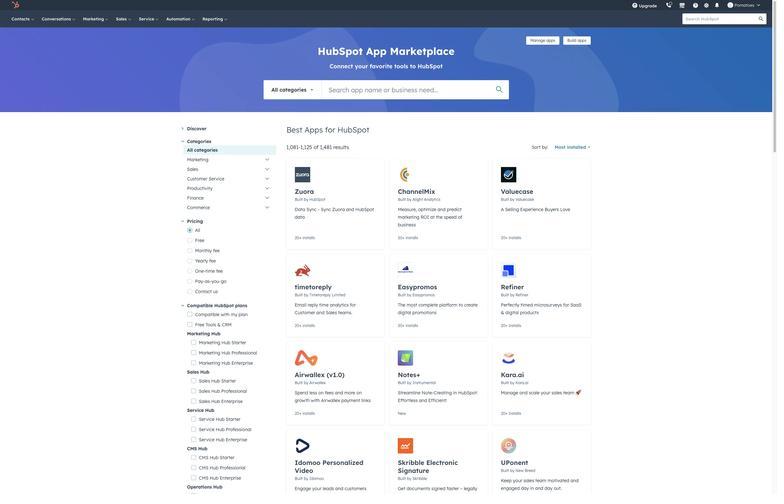 Task type: describe. For each thing, give the bounding box(es) containing it.
categories inside popup button
[[280, 86, 307, 93]]

help button
[[690, 0, 701, 10]]

team inside keep your sales team motivated and engaged day in and day out.
[[535, 478, 546, 484]]

hub for marketing hub enterprise
[[222, 360, 230, 366]]

pricing
[[187, 219, 203, 224]]

customer service
[[187, 176, 224, 182]]

marketing for the top "marketing" link
[[83, 16, 105, 21]]

email reply time analytics for customer and sales teams.
[[295, 302, 356, 316]]

reply
[[308, 302, 318, 308]]

marketing for marketing hub
[[187, 331, 210, 337]]

breed
[[525, 468, 535, 473]]

in inside "get documents signed faster – legally binding in the eu & switzerland."
[[415, 494, 419, 494]]

notifications image
[[714, 3, 720, 9]]

video
[[361, 494, 373, 494]]

built for timetoreply
[[295, 293, 303, 298]]

operations hub
[[187, 484, 222, 490]]

calling icon image
[[666, 3, 672, 8]]

+ for channelmix
[[402, 236, 405, 240]]

productivity
[[187, 186, 212, 191]]

time inside email reply time analytics for customer and sales teams.
[[319, 302, 329, 308]]

sales hub enterprise
[[199, 399, 243, 405]]

hub for cms hub professional
[[210, 465, 219, 471]]

service link
[[135, 10, 162, 27]]

connect your favorite tools to hubspot
[[330, 63, 443, 70]]

most
[[407, 302, 417, 308]]

0 vertical spatial kara.ai
[[501, 371, 524, 379]]

marketing for marketing hub starter
[[199, 340, 220, 346]]

less
[[309, 390, 317, 396]]

1 day from the left
[[521, 486, 529, 491]]

marketing hub starter
[[199, 340, 246, 346]]

installs for easypromos
[[406, 323, 418, 328]]

and left out.
[[535, 486, 543, 491]]

1 sync from the left
[[307, 207, 317, 213]]

channelmix
[[398, 188, 435, 196]]

service for service hub enterprise
[[199, 437, 215, 443]]

service up productivity link
[[209, 176, 224, 182]]

you-
[[211, 279, 221, 284]]

starter for cms hub starter
[[220, 455, 234, 461]]

perfectly
[[501, 302, 519, 308]]

kara.ai built by kara.ai
[[501, 371, 529, 385]]

20 + installs for timetoreply
[[295, 323, 315, 328]]

tools
[[206, 322, 216, 328]]

cms hub enterprise
[[199, 476, 241, 481]]

built inside airwallex (v1.0) built by airwallex
[[295, 381, 303, 385]]

installs for refiner
[[509, 323, 521, 328]]

and inside spend less on fees and more on growth with airwallex payment links
[[335, 390, 343, 396]]

driven
[[347, 494, 360, 494]]

the inside engage your leads and customers using the power of data-driven video
[[307, 494, 314, 494]]

by for uponent
[[510, 468, 515, 473]]

most installed
[[555, 144, 586, 150]]

+ for easypromos
[[402, 323, 405, 328]]

your for keep your sales team motivated and engaged day in and day out.
[[513, 478, 522, 484]]

service for service hub
[[187, 408, 204, 414]]

compatible for compatible hubspot plans
[[187, 303, 213, 309]]

sort by:
[[532, 144, 548, 150]]

cms for cms hub enterprise
[[199, 476, 209, 481]]

and left scale
[[520, 390, 528, 396]]

timetoreply
[[309, 293, 331, 298]]

business
[[398, 222, 416, 228]]

marketing
[[398, 214, 419, 220]]

at
[[430, 214, 435, 220]]

hubspot inside data sync - sync zuora and hubspot data
[[355, 207, 374, 213]]

in inside keep your sales team motivated and engaged day in and day out.
[[530, 486, 534, 491]]

products
[[520, 310, 539, 316]]

operations
[[187, 484, 212, 490]]

sales hub starter
[[199, 378, 236, 384]]

free tools & crm
[[195, 322, 232, 328]]

categories
[[187, 139, 211, 144]]

and inside streamline note-creating in hubspot: effortless and efficient!
[[419, 398, 427, 404]]

by inside the idomoo personalized video built by idomoo
[[304, 476, 308, 481]]

manage and scale your sales team 🚀
[[501, 390, 581, 396]]

built for uponent
[[501, 468, 509, 473]]

video
[[295, 467, 313, 475]]

compatible hubspot plans button
[[181, 302, 276, 310]]

hub for sales hub starter
[[211, 378, 220, 384]]

favorite
[[370, 63, 393, 70]]

plan
[[239, 312, 248, 318]]

marketing for marketing hub professional
[[199, 350, 220, 356]]

1,081-1,125 of 1,481 results
[[286, 144, 349, 151]]

cms hub
[[187, 446, 207, 452]]

us
[[213, 289, 218, 295]]

notifications button
[[712, 0, 723, 10]]

crm
[[222, 322, 232, 328]]

0 horizontal spatial of
[[314, 144, 319, 151]]

analytics
[[424, 197, 440, 202]]

built for refiner
[[501, 293, 509, 298]]

pay-as-you-go
[[195, 279, 227, 284]]

my
[[231, 312, 237, 318]]

caret image
[[182, 127, 183, 130]]

installed
[[567, 144, 586, 150]]

cms hub professional
[[199, 465, 245, 471]]

installs for airwallex (v1.0)
[[303, 411, 315, 416]]

and inside data sync - sync zuora and hubspot data
[[346, 207, 354, 213]]

all categories inside popup button
[[271, 86, 307, 93]]

0 vertical spatial airwallex
[[295, 371, 325, 379]]

documents
[[407, 486, 430, 492]]

refiner built by refiner
[[501, 283, 529, 298]]

and right "motivated"
[[571, 478, 579, 484]]

1 horizontal spatial sales
[[552, 390, 562, 396]]

professional for sales hub professional
[[221, 389, 247, 394]]

hub for operations hub
[[213, 484, 222, 490]]

manage apps
[[530, 38, 555, 43]]

by for kara.ai
[[510, 381, 515, 385]]

your for engage your leads and customers using the power of data-driven video
[[312, 486, 322, 492]]

tyler black image
[[728, 2, 733, 8]]

Search HubSpot search field
[[683, 13, 761, 24]]

links
[[361, 398, 371, 404]]

hub for sales hub professional
[[211, 389, 220, 394]]

menu containing pomatoes
[[628, 0, 765, 10]]

marketing for marketing hub enterprise
[[199, 360, 220, 366]]

zuora inside data sync - sync zuora and hubspot data
[[332, 207, 345, 213]]

starter for sales hub starter
[[221, 378, 236, 384]]

professional for service hub professional
[[226, 427, 251, 433]]

valuecase built by valuecase
[[501, 188, 534, 202]]

airwallex (v1.0) built by airwallex
[[295, 371, 345, 385]]

2 on from the left
[[357, 390, 362, 396]]

hub for service hub
[[205, 408, 214, 414]]

personalized
[[322, 459, 363, 467]]

20 for kara.ai
[[501, 411, 505, 416]]

go
[[221, 279, 227, 284]]

compatible for compatible with my plan
[[195, 312, 220, 318]]

leads
[[323, 486, 334, 492]]

by inside the skribble electronic signature built by skribble
[[407, 476, 411, 481]]

0 horizontal spatial for
[[325, 125, 335, 135]]

sales inside keep your sales team motivated and engaged day in and day out.
[[524, 478, 534, 484]]

installs for kara.ai
[[509, 411, 521, 416]]

service for service hub starter
[[199, 417, 215, 422]]

1 vertical spatial categories
[[194, 147, 218, 153]]

sales hub
[[187, 369, 209, 375]]

1 horizontal spatial marketing link
[[183, 155, 276, 165]]

hubspot:
[[458, 390, 478, 396]]

app
[[366, 45, 387, 58]]

apps for manage apps
[[546, 38, 555, 43]]

pomatoes button
[[724, 0, 764, 10]]

1 vertical spatial all
[[187, 147, 193, 153]]

customer inside email reply time analytics for customer and sales teams.
[[295, 310, 315, 316]]

all categories link
[[183, 145, 276, 155]]

spend
[[295, 390, 308, 396]]

yearly
[[195, 258, 208, 264]]

for inside perfectly timed microsurveys for saas & digital products
[[563, 302, 569, 308]]

uponent built by new breed
[[501, 459, 535, 473]]

& inside "get documents signed faster – legally binding in the eu & switzerland."
[[435, 494, 438, 494]]

enterprise for sales hub enterprise
[[221, 399, 243, 405]]

free for free
[[195, 238, 204, 244]]

of inside engage your leads and customers using the power of data-driven video
[[330, 494, 334, 494]]

professional for cms hub professional
[[220, 465, 245, 471]]

pricing button
[[181, 218, 276, 225]]

hub for cms hub
[[198, 446, 207, 452]]

sales inside email reply time analytics for customer and sales teams.
[[326, 310, 337, 316]]

search button
[[756, 13, 767, 24]]

sort
[[532, 144, 541, 150]]

20 + installs for zuora
[[295, 236, 315, 240]]

caret image for compatible hubspot plans
[[181, 305, 184, 307]]

service hub enterprise
[[199, 437, 247, 443]]

by for notes+
[[407, 381, 411, 385]]

20 + installs for refiner
[[501, 323, 521, 328]]

cms for cms hub starter
[[199, 455, 209, 461]]

0 vertical spatial customer
[[187, 176, 207, 182]]

hubspot image
[[12, 1, 19, 9]]

20 + installs for channelmix
[[398, 236, 418, 240]]

complete
[[419, 302, 438, 308]]

by for refiner
[[510, 293, 515, 298]]

1 vertical spatial all categories
[[187, 147, 218, 153]]

20 for valuecase
[[501, 236, 505, 240]]

idomoo personalized video built by idomoo
[[295, 459, 363, 481]]

get
[[398, 486, 406, 492]]

hubspot app marketplace
[[318, 45, 455, 58]]

best
[[286, 125, 302, 135]]

notes+ built by instrumental
[[398, 371, 436, 385]]

for inside email reply time analytics for customer and sales teams.
[[350, 302, 356, 308]]

note-
[[422, 390, 434, 396]]

more
[[344, 390, 355, 396]]

all categories button
[[263, 80, 322, 99]]

to for create
[[459, 302, 463, 308]]

🚀
[[576, 390, 581, 396]]

promotions
[[412, 310, 437, 316]]

results
[[333, 144, 349, 151]]

help image
[[693, 3, 699, 9]]

the inside "get documents signed faster – legally binding in the eu & switzerland."
[[420, 494, 427, 494]]

all inside pricing group
[[195, 228, 200, 233]]

monthly
[[195, 248, 212, 254]]

built inside the skribble electronic signature built by skribble
[[398, 476, 406, 481]]

one-time fee
[[195, 268, 223, 274]]

spend less on fees and more on growth with airwallex payment links
[[295, 390, 371, 404]]

hub for sales hub enterprise
[[211, 399, 220, 405]]

1 horizontal spatial team
[[563, 390, 574, 396]]

build apps link
[[563, 36, 591, 45]]



Task type: locate. For each thing, give the bounding box(es) containing it.
the inside measure, optimize and predict marketing roi at the speed of business
[[436, 214, 443, 220]]

by down uponent
[[510, 468, 515, 473]]

zuora inside zuora built by hubspot
[[295, 188, 314, 196]]

fee for monthly fee
[[213, 248, 220, 254]]

by down signature
[[407, 476, 411, 481]]

0 vertical spatial team
[[563, 390, 574, 396]]

legally
[[464, 486, 477, 492]]

0 horizontal spatial day
[[521, 486, 529, 491]]

skribble down signature
[[413, 476, 427, 481]]

hub up operations hub
[[210, 476, 219, 481]]

valuecase up experience
[[516, 197, 534, 202]]

skribble electronic signature built by skribble
[[398, 459, 458, 481]]

1 apps from the left
[[546, 38, 555, 43]]

and down reply
[[316, 310, 325, 316]]

by left alight
[[407, 197, 411, 202]]

of down leads
[[330, 494, 334, 494]]

1 on from the left
[[318, 390, 324, 396]]

the down the engage
[[307, 494, 314, 494]]

0 vertical spatial time
[[205, 268, 215, 274]]

by down timetoreply
[[304, 293, 308, 298]]

digital inside the most complete platform to create digital promotions
[[398, 310, 411, 316]]

new down effortless
[[398, 411, 406, 416]]

sync right - at the top left of the page
[[321, 207, 331, 213]]

1 vertical spatial marketing link
[[183, 155, 276, 165]]

+ for kara.ai
[[505, 411, 508, 416]]

1 horizontal spatial digital
[[505, 310, 519, 316]]

out.
[[554, 486, 562, 491]]

hub up marketing hub professional
[[222, 340, 230, 346]]

by inside airwallex (v1.0) built by airwallex
[[304, 381, 308, 385]]

for up teams.
[[350, 302, 356, 308]]

by inside timetoreply built by timetoreply limited
[[304, 293, 308, 298]]

2 horizontal spatial &
[[501, 310, 504, 316]]

built inside valuecase built by valuecase
[[501, 197, 509, 202]]

& down perfectly on the bottom right of page
[[501, 310, 504, 316]]

idomoo up the engage
[[295, 459, 321, 467]]

0 horizontal spatial team
[[535, 478, 546, 484]]

by inside zuora built by hubspot
[[304, 197, 308, 202]]

built for zuora
[[295, 197, 303, 202]]

& down signed
[[435, 494, 438, 494]]

growth
[[295, 398, 310, 404]]

by inside the kara.ai built by kara.ai
[[510, 381, 515, 385]]

+
[[299, 236, 302, 240], [402, 236, 405, 240], [505, 236, 508, 240], [299, 323, 302, 328], [402, 323, 405, 328], [505, 323, 508, 328], [299, 411, 302, 416], [505, 411, 508, 416]]

& inside "compatible hubspot plans" group
[[217, 322, 221, 328]]

pricing group
[[187, 225, 276, 297]]

20 for channelmix
[[398, 236, 402, 240]]

by inside "easypromos built by easypromos"
[[407, 293, 411, 298]]

apps left build
[[546, 38, 555, 43]]

hub up marketing hub enterprise
[[222, 350, 230, 356]]

easypromos up complete
[[413, 293, 435, 298]]

service up cms hub
[[199, 437, 215, 443]]

by inside notes+ built by instrumental
[[407, 381, 411, 385]]

free up monthly
[[195, 238, 204, 244]]

time inside pricing group
[[205, 268, 215, 274]]

built inside the idomoo personalized video built by idomoo
[[295, 476, 303, 481]]

service down service hub
[[199, 417, 215, 422]]

0 horizontal spatial sales link
[[112, 10, 135, 27]]

pomatoes
[[735, 3, 755, 8]]

apps
[[546, 38, 555, 43], [578, 38, 587, 43]]

2 vertical spatial all
[[195, 228, 200, 233]]

compatible with my plan
[[195, 312, 248, 318]]

by for zuora
[[304, 197, 308, 202]]

faster
[[447, 486, 459, 492]]

in down documents
[[415, 494, 419, 494]]

data sync - sync zuora and hubspot data
[[295, 207, 374, 220]]

20 + installs for easypromos
[[398, 323, 418, 328]]

a selling experience buyers love
[[501, 207, 570, 213]]

1 vertical spatial new
[[516, 468, 524, 473]]

by up data
[[304, 197, 308, 202]]

sync left - at the top left of the page
[[307, 207, 317, 213]]

starter
[[232, 340, 246, 346], [221, 378, 236, 384], [226, 417, 240, 422], [220, 455, 234, 461]]

1 vertical spatial in
[[530, 486, 534, 491]]

platform
[[439, 302, 457, 308]]

0 vertical spatial skribble
[[398, 459, 424, 467]]

installs for timetoreply
[[303, 323, 315, 328]]

0 horizontal spatial time
[[205, 268, 215, 274]]

for left saas
[[563, 302, 569, 308]]

engage
[[295, 486, 311, 492]]

0 horizontal spatial sales
[[524, 478, 534, 484]]

switzerland.
[[440, 494, 465, 494]]

built for channelmix
[[398, 197, 406, 202]]

1 horizontal spatial sales link
[[183, 165, 276, 174]]

1 vertical spatial refiner
[[516, 293, 529, 298]]

0 vertical spatial idomoo
[[295, 459, 321, 467]]

1 vertical spatial airwallex
[[309, 381, 326, 385]]

20 for zuora
[[295, 236, 299, 240]]

perfectly timed microsurveys for saas & digital products
[[501, 302, 582, 316]]

service hub starter
[[199, 417, 240, 422]]

hubspot inside compatible hubspot plans dropdown button
[[214, 303, 234, 309]]

digital down perfectly on the bottom right of page
[[505, 310, 519, 316]]

2 horizontal spatial the
[[436, 214, 443, 220]]

0 horizontal spatial sync
[[307, 207, 317, 213]]

zuora up data
[[295, 188, 314, 196]]

in inside streamline note-creating in hubspot: effortless and efficient!
[[453, 390, 457, 396]]

the
[[398, 302, 405, 308]]

enterprise down "sales hub professional" in the left of the page
[[221, 399, 243, 405]]

enterprise for service hub enterprise
[[226, 437, 247, 443]]

hubspot inside zuora built by hubspot
[[309, 197, 325, 202]]

by inside channelmix built by alight analytics
[[407, 197, 411, 202]]

in down breed
[[530, 486, 534, 491]]

of down predict
[[458, 214, 462, 220]]

caret image inside categories "dropdown button"
[[181, 141, 184, 142]]

service left "automation"
[[139, 16, 155, 21]]

of right 1,125
[[314, 144, 319, 151]]

by
[[304, 197, 308, 202], [407, 197, 411, 202], [510, 197, 515, 202], [304, 293, 308, 298], [407, 293, 411, 298], [510, 293, 515, 298], [304, 381, 308, 385], [407, 381, 411, 385], [510, 381, 515, 385], [510, 468, 515, 473], [304, 476, 308, 481], [407, 476, 411, 481]]

1 horizontal spatial &
[[435, 494, 438, 494]]

2 free from the top
[[195, 322, 204, 328]]

with left my
[[221, 312, 230, 318]]

2 vertical spatial airwallex
[[321, 398, 340, 404]]

1 vertical spatial team
[[535, 478, 546, 484]]

marketing hub enterprise
[[199, 360, 253, 366]]

timetoreply built by timetoreply limited
[[295, 283, 345, 298]]

and inside email reply time analytics for customer and sales teams.
[[316, 310, 325, 316]]

service hub professional
[[199, 427, 251, 433]]

service for service
[[139, 16, 155, 21]]

built inside channelmix built by alight analytics
[[398, 197, 406, 202]]

enterprise for cms hub enterprise
[[220, 476, 241, 481]]

professional up sales hub enterprise
[[221, 389, 247, 394]]

using
[[295, 494, 306, 494]]

by inside valuecase built by valuecase
[[510, 197, 515, 202]]

&
[[501, 310, 504, 316], [217, 322, 221, 328], [435, 494, 438, 494]]

0 horizontal spatial digital
[[398, 310, 411, 316]]

all categories
[[271, 86, 307, 93], [187, 147, 218, 153]]

1 vertical spatial free
[[195, 322, 204, 328]]

caret image
[[181, 141, 184, 142], [181, 221, 184, 222], [181, 305, 184, 307]]

1 horizontal spatial all
[[195, 228, 200, 233]]

0 vertical spatial with
[[221, 312, 230, 318]]

by for timetoreply
[[304, 293, 308, 298]]

built inside refiner built by refiner
[[501, 293, 509, 298]]

built for valuecase
[[501, 197, 509, 202]]

1 horizontal spatial apps
[[578, 38, 587, 43]]

airwallex inside spend less on fees and more on growth with airwallex payment links
[[321, 398, 340, 404]]

by for valuecase
[[510, 197, 515, 202]]

enterprise down service hub professional
[[226, 437, 247, 443]]

0 horizontal spatial to
[[410, 63, 416, 70]]

data
[[295, 207, 305, 213]]

1 horizontal spatial of
[[330, 494, 334, 494]]

2 apps from the left
[[578, 38, 587, 43]]

on right less
[[318, 390, 324, 396]]

cms for cms hub
[[187, 446, 197, 452]]

starter up service hub professional
[[226, 417, 240, 422]]

0 vertical spatial to
[[410, 63, 416, 70]]

1 vertical spatial compatible
[[195, 312, 220, 318]]

fee up 'one-time fee'
[[209, 258, 216, 264]]

apps
[[305, 125, 323, 135]]

1 horizontal spatial with
[[311, 398, 320, 404]]

1 horizontal spatial to
[[459, 302, 463, 308]]

hub for marketing hub
[[211, 331, 221, 337]]

marketplaces image
[[679, 3, 685, 9]]

hub up service hub starter
[[205, 408, 214, 414]]

1 horizontal spatial in
[[453, 390, 457, 396]]

compatible inside dropdown button
[[187, 303, 213, 309]]

compatible up 'tools'
[[195, 312, 220, 318]]

manage for manage and scale your sales team 🚀
[[501, 390, 518, 396]]

one-
[[195, 268, 205, 274]]

built for easypromos
[[398, 293, 406, 298]]

airwallex
[[295, 371, 325, 379], [309, 381, 326, 385], [321, 398, 340, 404]]

2 horizontal spatial of
[[458, 214, 462, 220]]

customers
[[345, 486, 367, 492]]

on right 'more' at the bottom
[[357, 390, 362, 396]]

your up engaged
[[513, 478, 522, 484]]

by up perfectly on the bottom right of page
[[510, 293, 515, 298]]

0 horizontal spatial manage
[[501, 390, 518, 396]]

predict
[[447, 207, 462, 213]]

0 horizontal spatial on
[[318, 390, 324, 396]]

0 horizontal spatial in
[[415, 494, 419, 494]]

free for free tools & crm
[[195, 322, 204, 328]]

caret image for pricing
[[181, 221, 184, 222]]

in right creating
[[453, 390, 457, 396]]

idomoo down video at the bottom of page
[[309, 476, 324, 481]]

free inside pricing group
[[195, 238, 204, 244]]

team left 🚀
[[563, 390, 574, 396]]

0 horizontal spatial all
[[187, 147, 193, 153]]

hub down service hub professional
[[216, 437, 225, 443]]

1 horizontal spatial manage
[[530, 38, 545, 43]]

by inside refiner built by refiner
[[510, 293, 515, 298]]

time down timetoreply
[[319, 302, 329, 308]]

new inside uponent built by new breed
[[516, 468, 524, 473]]

service for service hub professional
[[199, 427, 215, 433]]

by down notes+
[[407, 381, 411, 385]]

+ for airwallex
[[299, 411, 302, 416]]

built inside "easypromos built by easypromos"
[[398, 293, 406, 298]]

cms for cms hub professional
[[199, 465, 209, 471]]

20 for refiner
[[501, 323, 505, 328]]

2 sync from the left
[[321, 207, 331, 213]]

built inside timetoreply built by timetoreply limited
[[295, 293, 303, 298]]

timed
[[521, 302, 533, 308]]

hub for service hub enterprise
[[216, 437, 225, 443]]

0 vertical spatial free
[[195, 238, 204, 244]]

create
[[464, 302, 478, 308]]

and up speed
[[438, 207, 446, 213]]

valuecase
[[501, 188, 533, 196], [516, 197, 534, 202]]

installs
[[303, 236, 315, 240], [406, 236, 418, 240], [509, 236, 521, 240], [303, 323, 315, 328], [406, 323, 418, 328], [509, 323, 521, 328], [303, 411, 315, 416], [509, 411, 521, 416]]

digital inside perfectly timed microsurveys for saas & digital products
[[505, 310, 519, 316]]

day right engaged
[[521, 486, 529, 491]]

easypromos up most
[[398, 283, 437, 291]]

customer down email
[[295, 310, 315, 316]]

eu
[[428, 494, 434, 494]]

by for easypromos
[[407, 293, 411, 298]]

the down documents
[[420, 494, 427, 494]]

motivated
[[548, 478, 569, 484]]

enterprise for marketing hub enterprise
[[232, 360, 253, 366]]

service hub
[[187, 408, 214, 414]]

zuora right - at the top left of the page
[[332, 207, 345, 213]]

1 vertical spatial &
[[217, 322, 221, 328]]

team left "motivated"
[[535, 478, 546, 484]]

settings image
[[704, 3, 709, 8]]

1,125
[[301, 144, 312, 151]]

hub for marketing hub starter
[[222, 340, 230, 346]]

time up the pay-as-you-go
[[205, 268, 215, 274]]

0 vertical spatial zuora
[[295, 188, 314, 196]]

0 vertical spatial all categories
[[271, 86, 307, 93]]

hubspot
[[318, 45, 363, 58], [418, 63, 443, 70], [338, 125, 369, 135], [309, 197, 325, 202], [355, 207, 374, 213], [214, 303, 234, 309]]

starter up marketing hub professional
[[232, 340, 246, 346]]

1 digital from the left
[[398, 310, 411, 316]]

–
[[460, 486, 463, 492]]

1 free from the top
[[195, 238, 204, 244]]

0 vertical spatial easypromos
[[398, 283, 437, 291]]

fees
[[325, 390, 334, 396]]

2 vertical spatial caret image
[[181, 305, 184, 307]]

power
[[315, 494, 328, 494]]

+ for refiner
[[505, 323, 508, 328]]

efficient!
[[428, 398, 447, 404]]

2 vertical spatial of
[[330, 494, 334, 494]]

0 vertical spatial sales link
[[112, 10, 135, 27]]

built for kara.ai
[[501, 381, 509, 385]]

1 horizontal spatial for
[[350, 302, 356, 308]]

& left 'crm'
[[217, 322, 221, 328]]

0 vertical spatial in
[[453, 390, 457, 396]]

your left favorite
[[355, 63, 368, 70]]

1 horizontal spatial categories
[[280, 86, 307, 93]]

to left create
[[459, 302, 463, 308]]

hub up service hub professional
[[216, 417, 225, 422]]

caret image inside compatible hubspot plans dropdown button
[[181, 305, 184, 307]]

marketing link
[[79, 10, 112, 27], [183, 155, 276, 165]]

hub up "sales hub professional" in the left of the page
[[211, 378, 220, 384]]

20 for easypromos
[[398, 323, 402, 328]]

professional for marketing hub professional
[[232, 350, 257, 356]]

all inside popup button
[[271, 86, 278, 93]]

20 + installs for valuecase
[[501, 236, 521, 240]]

new down uponent
[[516, 468, 524, 473]]

with down less
[[311, 398, 320, 404]]

free up marketing hub
[[195, 322, 204, 328]]

manage
[[530, 38, 545, 43], [501, 390, 518, 396]]

0 vertical spatial fee
[[213, 248, 220, 254]]

channelmix built by alight analytics
[[398, 188, 440, 202]]

by down video at the bottom of page
[[304, 476, 308, 481]]

customer service link
[[183, 174, 276, 184]]

with inside spend less on fees and more on growth with airwallex payment links
[[311, 398, 320, 404]]

0 vertical spatial categories
[[280, 86, 307, 93]]

refiner up perfectly on the bottom right of page
[[501, 283, 524, 291]]

1 vertical spatial skribble
[[413, 476, 427, 481]]

contacts
[[12, 16, 31, 21]]

hub down "cms hub starter"
[[210, 465, 219, 471]]

2 caret image from the top
[[181, 221, 184, 222]]

0 vertical spatial all
[[271, 86, 278, 93]]

hub for cms hub enterprise
[[210, 476, 219, 481]]

1 vertical spatial of
[[458, 214, 462, 220]]

1 vertical spatial valuecase
[[516, 197, 534, 202]]

0 horizontal spatial customer
[[187, 176, 207, 182]]

hub for marketing hub professional
[[222, 350, 230, 356]]

0 vertical spatial marketing link
[[79, 10, 112, 27]]

by up spend
[[304, 381, 308, 385]]

measure,
[[398, 207, 417, 213]]

2 horizontal spatial in
[[530, 486, 534, 491]]

0 horizontal spatial all categories
[[187, 147, 218, 153]]

1 vertical spatial caret image
[[181, 221, 184, 222]]

0 vertical spatial new
[[398, 411, 406, 416]]

digital for easypromos
[[398, 310, 411, 316]]

0 horizontal spatial categories
[[194, 147, 218, 153]]

starter for marketing hub starter
[[232, 340, 246, 346]]

fee for yearly fee
[[209, 258, 216, 264]]

0 vertical spatial manage
[[530, 38, 545, 43]]

1 horizontal spatial customer
[[295, 310, 315, 316]]

2 vertical spatial &
[[435, 494, 438, 494]]

marketplaces button
[[676, 0, 689, 10]]

1 vertical spatial manage
[[501, 390, 518, 396]]

notes+
[[398, 371, 420, 379]]

monthly fee
[[195, 248, 220, 254]]

hub down free tools & crm
[[211, 331, 221, 337]]

starter for service hub starter
[[226, 417, 240, 422]]

in
[[453, 390, 457, 396], [530, 486, 534, 491], [415, 494, 419, 494]]

0 vertical spatial valuecase
[[501, 188, 533, 196]]

to inside the most complete platform to create digital promotions
[[459, 302, 463, 308]]

1 vertical spatial zuora
[[332, 207, 345, 213]]

20 + installs for kara.ai
[[501, 411, 521, 416]]

to for hubspot
[[410, 63, 416, 70]]

by up manage and scale your sales team 🚀
[[510, 381, 515, 385]]

1,481
[[320, 144, 332, 151]]

to right tools
[[410, 63, 416, 70]]

20 for airwallex
[[295, 411, 299, 416]]

2 digital from the left
[[505, 310, 519, 316]]

1 horizontal spatial sync
[[321, 207, 331, 213]]

+ for valuecase
[[505, 236, 508, 240]]

by for channelmix
[[407, 197, 411, 202]]

all
[[271, 86, 278, 93], [187, 147, 193, 153], [195, 228, 200, 233]]

starter up "sales hub professional" in the left of the page
[[221, 378, 236, 384]]

1 vertical spatial time
[[319, 302, 329, 308]]

sales down breed
[[524, 478, 534, 484]]

menu
[[628, 0, 765, 10]]

tools
[[394, 63, 408, 70]]

hub down service hub starter
[[216, 427, 225, 433]]

the most complete platform to create digital promotions
[[398, 302, 478, 316]]

free inside "compatible hubspot plans" group
[[195, 322, 204, 328]]

0 vertical spatial caret image
[[181, 141, 184, 142]]

& inside perfectly timed microsurveys for saas & digital products
[[501, 310, 504, 316]]

caret image for categories
[[181, 141, 184, 142]]

customer
[[187, 176, 207, 182], [295, 310, 315, 316]]

skribble up documents
[[398, 459, 424, 467]]

installs for zuora
[[303, 236, 315, 240]]

2 day from the left
[[545, 486, 553, 491]]

and up data-
[[335, 486, 343, 492]]

idomoo
[[295, 459, 321, 467], [309, 476, 324, 481]]

0 vertical spatial compatible
[[187, 303, 213, 309]]

1 caret image from the top
[[181, 141, 184, 142]]

apps right build
[[578, 38, 587, 43]]

0 horizontal spatial &
[[217, 322, 221, 328]]

compatible down contact
[[187, 303, 213, 309]]

1 vertical spatial idomoo
[[309, 476, 324, 481]]

+ for zuora
[[299, 236, 302, 240]]

finance
[[187, 195, 204, 201]]

hub for service hub starter
[[216, 417, 225, 422]]

your for connect your favorite tools to hubspot
[[355, 63, 368, 70]]

as-
[[205, 279, 211, 284]]

engage your leads and customers using the power of data-driven video
[[295, 486, 373, 494]]

productivity link
[[183, 184, 276, 193]]

day left out.
[[545, 486, 553, 491]]

installs for channelmix
[[406, 236, 418, 240]]

0 horizontal spatial marketing link
[[79, 10, 112, 27]]

1 vertical spatial with
[[311, 398, 320, 404]]

finance link
[[183, 193, 276, 203]]

installs for valuecase
[[509, 236, 521, 240]]

1 horizontal spatial time
[[319, 302, 329, 308]]

most
[[555, 144, 566, 150]]

0 horizontal spatial with
[[221, 312, 230, 318]]

built inside notes+ built by instrumental
[[398, 381, 406, 385]]

0 vertical spatial refiner
[[501, 283, 524, 291]]

1 vertical spatial sales link
[[183, 165, 276, 174]]

the right at
[[436, 214, 443, 220]]

categories
[[280, 86, 307, 93], [194, 147, 218, 153]]

your inside engage your leads and customers using the power of data-driven video
[[312, 486, 322, 492]]

by inside uponent built by new breed
[[510, 468, 515, 473]]

professional up marketing hub enterprise
[[232, 350, 257, 356]]

compatible hubspot plans group
[[187, 320, 276, 494]]

hub up "cms hub starter"
[[198, 446, 207, 452]]

digital for refiner
[[505, 310, 519, 316]]

1 vertical spatial sales
[[524, 478, 534, 484]]

speed
[[444, 214, 457, 220]]

apps for build apps
[[578, 38, 587, 43]]

hub down cms hub enterprise
[[213, 484, 222, 490]]

hub for service hub professional
[[216, 427, 225, 433]]

built inside uponent built by new breed
[[501, 468, 509, 473]]

analytics
[[330, 302, 349, 308]]

1 horizontal spatial day
[[545, 486, 553, 491]]

and inside engage your leads and customers using the power of data-driven video
[[335, 486, 343, 492]]

0 vertical spatial &
[[501, 310, 504, 316]]

hub up sales hub starter
[[200, 369, 209, 375]]

menu item
[[662, 0, 663, 10]]

on
[[318, 390, 324, 396], [357, 390, 362, 396]]

hubspot link
[[8, 1, 24, 9]]

service up service hub starter
[[187, 408, 204, 414]]

3 caret image from the top
[[181, 305, 184, 307]]

20 + installs for airwallex (v1.0)
[[295, 411, 315, 416]]

professional up cms hub enterprise
[[220, 465, 245, 471]]

0 horizontal spatial new
[[398, 411, 406, 416]]

enterprise down marketing hub professional
[[232, 360, 253, 366]]

2 vertical spatial fee
[[216, 268, 223, 274]]

built for notes+
[[398, 381, 406, 385]]

your inside keep your sales team motivated and engaged day in and day out.
[[513, 478, 522, 484]]

built inside zuora built by hubspot
[[295, 197, 303, 202]]

enterprise down cms hub professional
[[220, 476, 241, 481]]

and inside measure, optimize and predict marketing roi at the speed of business
[[438, 207, 446, 213]]

optimize
[[418, 207, 436, 213]]

commerce link
[[183, 203, 276, 213]]

0 vertical spatial of
[[314, 144, 319, 151]]

upgrade image
[[632, 3, 638, 9]]

easypromos inside "easypromos built by easypromos"
[[413, 293, 435, 298]]

hub for cms hub starter
[[210, 455, 219, 461]]

your right scale
[[541, 390, 550, 396]]

free
[[195, 238, 204, 244], [195, 322, 204, 328]]

hub down sales hub starter
[[211, 389, 220, 394]]

of inside measure, optimize and predict marketing roi at the speed of business
[[458, 214, 462, 220]]

caret image inside "pricing" dropdown button
[[181, 221, 184, 222]]

1 vertical spatial kara.ai
[[516, 381, 529, 385]]

search image
[[759, 17, 763, 21]]

hub up cms hub professional
[[210, 455, 219, 461]]

starter up cms hub professional
[[220, 455, 234, 461]]

+ for timetoreply
[[299, 323, 302, 328]]

hubspot app marketplace link
[[318, 45, 455, 58]]

customer up productivity
[[187, 176, 207, 182]]

built inside the kara.ai built by kara.ai
[[501, 381, 509, 385]]

Search app name or business need... search field
[[322, 80, 509, 99]]

discover button
[[182, 125, 276, 133]]

roi
[[421, 214, 429, 220]]



Task type: vqa. For each thing, say whether or not it's contained in the screenshot.


